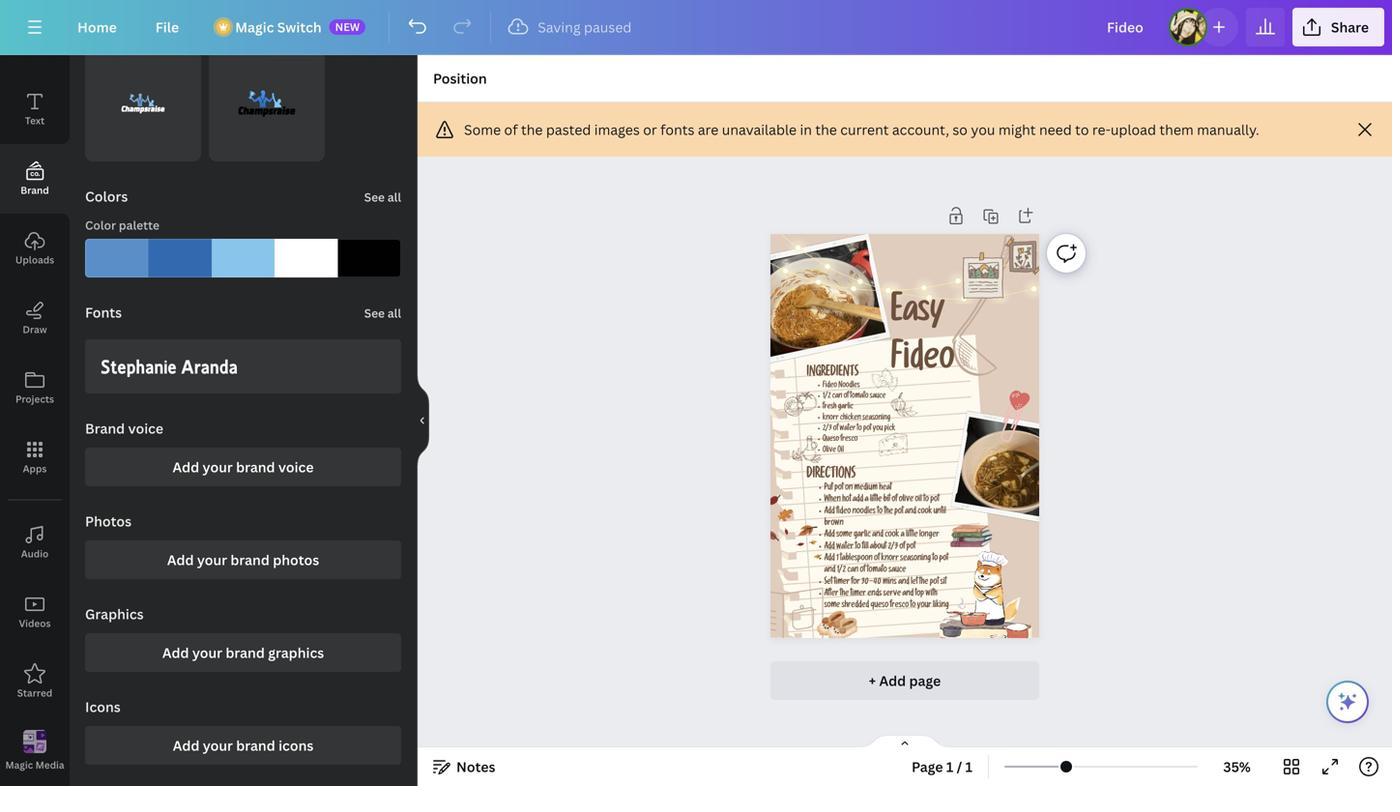 Task type: locate. For each thing, give the bounding box(es) containing it.
see all button for fonts
[[362, 293, 403, 332]]

0 horizontal spatial timer
[[834, 578, 850, 587]]

fideo for fideo noodles 1/2 can of tomato sauce fresh garlic knorr chicken seasoning 2/3 of water to pot you pick queso fresco olive oil
[[823, 382, 837, 390]]

0 horizontal spatial little
[[870, 496, 882, 505]]

0 horizontal spatial knorr
[[823, 415, 839, 423]]

share
[[1332, 18, 1369, 36]]

can up for
[[848, 567, 859, 575]]

0 vertical spatial 2/3
[[823, 425, 832, 433]]

notes button
[[426, 751, 503, 782]]

brand inside the brand voice add your brand voice
[[236, 458, 275, 476]]

2 see all button from the top
[[362, 293, 403, 332]]

0 vertical spatial seasoning
[[863, 415, 891, 423]]

icons
[[279, 736, 314, 755]]

page 1 / 1
[[912, 758, 973, 776]]

garlic inside put pot on medium heat when hot add a little bit of olive oil to pot add fideo noodles to the pot and cook until brown add some garlic and cook a little longer add water to fill about 2/3 of pot add 1 tablespoon of knorr seasoning to pot and 1/2 can of tomato sauce set timer for 30-40 mins and let the pot sit after the timer ends serve and top with some shredded queso fresco to your liking
[[854, 531, 871, 540]]

your down top
[[917, 602, 932, 611]]

position
[[433, 69, 487, 88]]

tomato down noodles
[[850, 393, 869, 401]]

you left pick
[[873, 425, 883, 433]]

0 horizontal spatial magic
[[5, 758, 33, 772]]

brand for brand voice add your brand voice
[[85, 419, 125, 438]]

garlic up fill
[[854, 531, 871, 540]]

manually.
[[1197, 120, 1260, 139]]

can inside put pot on medium heat when hot add a little bit of olive oil to pot add fideo noodles to the pot and cook until brown add some garlic and cook a little longer add water to fill about 2/3 of pot add 1 tablespoon of knorr seasoning to pot and 1/2 can of tomato sauce set timer for 30-40 mins and let the pot sit after the timer ends serve and top with some shredded queso fresco to your liking
[[848, 567, 859, 575]]

fresco up oil
[[841, 436, 858, 444]]

stephanie aranda
[[101, 355, 238, 377]]

you right so
[[971, 120, 996, 139]]

0 vertical spatial a
[[865, 496, 869, 505]]

all
[[388, 189, 401, 205], [388, 305, 401, 321]]

add your brand icons
[[173, 736, 314, 755]]

2 all from the top
[[388, 305, 401, 321]]

you inside fideo noodles 1/2 can of tomato sauce fresh garlic knorr chicken seasoning 2/3 of water to pot you pick queso fresco olive oil
[[873, 425, 883, 433]]

seasoning inside fideo noodles 1/2 can of tomato sauce fresh garlic knorr chicken seasoning 2/3 of water to pot you pick queso fresco olive oil
[[863, 415, 891, 423]]

0 horizontal spatial fideo
[[823, 382, 837, 390]]

1 vertical spatial fideo
[[823, 382, 837, 390]]

knorr
[[823, 415, 839, 423], [881, 555, 899, 564]]

the left the pasted
[[521, 120, 543, 139]]

1 vertical spatial timer
[[851, 590, 866, 599]]

1 horizontal spatial knorr
[[881, 555, 899, 564]]

35% button
[[1206, 751, 1269, 782]]

brand up add your brand photos on the bottom of page
[[236, 458, 275, 476]]

brand left photos
[[231, 551, 270, 569]]

images
[[595, 120, 640, 139]]

0 vertical spatial knorr
[[823, 415, 839, 423]]

fresco
[[841, 436, 858, 444], [890, 602, 909, 611]]

0 vertical spatial voice
[[128, 419, 164, 438]]

your left icons
[[203, 736, 233, 755]]

see all for fonts
[[364, 305, 401, 321]]

of right about
[[900, 543, 905, 552]]

for
[[851, 578, 860, 587]]

let
[[911, 578, 918, 587]]

to left fill
[[855, 543, 861, 552]]

pot left pick
[[863, 425, 872, 433]]

1 vertical spatial see all
[[364, 305, 401, 321]]

brand inside the brand voice add your brand voice
[[85, 419, 125, 438]]

0 horizontal spatial 2/3
[[823, 425, 832, 433]]

1 see from the top
[[364, 189, 385, 205]]

voice down the stephanie
[[128, 419, 164, 438]]

1 vertical spatial seasoning
[[900, 555, 931, 564]]

1 vertical spatial voice
[[278, 458, 314, 476]]

1 vertical spatial magic
[[5, 758, 33, 772]]

1 horizontal spatial 1/2
[[837, 567, 846, 575]]

brand up uploads button
[[21, 184, 49, 197]]

brand inside button
[[21, 184, 49, 197]]

tomato up 40
[[867, 567, 887, 575]]

brand left graphics
[[226, 644, 265, 662]]

1 vertical spatial can
[[848, 567, 859, 575]]

timer right "set"
[[834, 578, 850, 587]]

elements
[[13, 44, 57, 58]]

some down the brown
[[836, 531, 852, 540]]

1 horizontal spatial fresco
[[890, 602, 909, 611]]

your left graphics
[[192, 644, 222, 662]]

1 vertical spatial garlic
[[854, 531, 871, 540]]

after
[[824, 590, 839, 599]]

and down olive
[[905, 508, 916, 517]]

apps button
[[0, 423, 70, 492]]

magic for magic switch
[[235, 18, 274, 36]]

0 vertical spatial timer
[[834, 578, 850, 587]]

2/3 right about
[[888, 543, 898, 552]]

0 horizontal spatial seasoning
[[863, 415, 891, 423]]

0 vertical spatial cook
[[918, 508, 932, 517]]

+ add page
[[869, 671, 941, 690]]

of up the queso on the right bottom of the page
[[833, 425, 839, 433]]

0 vertical spatial brand
[[21, 184, 49, 197]]

2/3
[[823, 425, 832, 433], [888, 543, 898, 552]]

0 vertical spatial tomato
[[850, 393, 869, 401]]

0 vertical spatial you
[[971, 120, 996, 139]]

cook down oil
[[918, 508, 932, 517]]

1 see all from the top
[[364, 189, 401, 205]]

1 all from the top
[[388, 189, 401, 205]]

sauce inside put pot on medium heat when hot add a little bit of olive oil to pot add fideo noodles to the pot and cook until brown add some garlic and cook a little longer add water to fill about 2/3 of pot add 1 tablespoon of knorr seasoning to pot and 1/2 can of tomato sauce set timer for 30-40 mins and let the pot sit after the timer ends serve and top with some shredded queso fresco to your liking
[[889, 567, 906, 575]]

magic inside main menu bar
[[235, 18, 274, 36]]

starred
[[17, 687, 52, 700]]

the right in
[[816, 120, 837, 139]]

magic left media
[[5, 758, 33, 772]]

your inside button
[[192, 644, 222, 662]]

timer down for
[[851, 590, 866, 599]]

file button
[[140, 8, 195, 46]]

1 horizontal spatial voice
[[278, 458, 314, 476]]

can up fresh
[[832, 393, 843, 401]]

1 vertical spatial little
[[906, 531, 918, 540]]

fonts
[[85, 303, 122, 322]]

tomato inside fideo noodles 1/2 can of tomato sauce fresh garlic knorr chicken seasoning 2/3 of water to pot you pick queso fresco olive oil
[[850, 393, 869, 401]]

garlic up chicken
[[838, 404, 854, 412]]

0 vertical spatial 1/2
[[823, 393, 831, 401]]

0 horizontal spatial sauce
[[870, 393, 886, 401]]

1 left 'tablespoon'
[[836, 555, 839, 564]]

magic media
[[5, 758, 64, 772]]

brand for brand
[[21, 184, 49, 197]]

set
[[824, 578, 833, 587]]

little left longer
[[906, 531, 918, 540]]

oil
[[915, 496, 922, 505]]

0 vertical spatial little
[[870, 496, 882, 505]]

knorr down fresh
[[823, 415, 839, 423]]

garlic
[[838, 404, 854, 412], [854, 531, 871, 540]]

1 vertical spatial knorr
[[881, 555, 899, 564]]

add your brand graphics button
[[85, 633, 401, 672]]

the down bit
[[884, 508, 893, 517]]

fresco down serve
[[890, 602, 909, 611]]

queso
[[871, 602, 889, 611]]

sauce
[[870, 393, 886, 401], [889, 567, 906, 575]]

1 right /
[[966, 758, 973, 776]]

account,
[[893, 120, 950, 139]]

water
[[840, 425, 856, 433], [836, 543, 854, 552]]

1 vertical spatial sauce
[[889, 567, 906, 575]]

to down top
[[910, 602, 916, 611]]

0 vertical spatial see all
[[364, 189, 401, 205]]

and up "set"
[[824, 567, 836, 575]]

canva assistant image
[[1337, 691, 1360, 714]]

some down "after"
[[824, 602, 840, 611]]

of right the some
[[504, 120, 518, 139]]

pot
[[863, 425, 872, 433], [835, 484, 844, 493], [931, 496, 940, 505], [895, 508, 904, 517], [907, 543, 916, 552], [939, 555, 949, 564], [930, 578, 939, 587]]

1 left /
[[947, 758, 954, 776]]

1 vertical spatial water
[[836, 543, 854, 552]]

knorr down about
[[881, 555, 899, 564]]

on
[[845, 484, 853, 493]]

pot inside fideo noodles 1/2 can of tomato sauce fresh garlic knorr chicken seasoning 2/3 of water to pot you pick queso fresco olive oil
[[863, 425, 872, 433]]

fideo down easy
[[891, 345, 955, 380]]

brand inside button
[[226, 644, 265, 662]]

color
[[85, 217, 116, 233]]

little
[[870, 496, 882, 505], [906, 531, 918, 540]]

fresco inside put pot on medium heat when hot add a little bit of olive oil to pot add fideo noodles to the pot and cook until brown add some garlic and cook a little longer add water to fill about 2/3 of pot add 1 tablespoon of knorr seasoning to pot and 1/2 can of tomato sauce set timer for 30-40 mins and let the pot sit after the timer ends serve and top with some shredded queso fresco to your liking
[[890, 602, 909, 611]]

seasoning up pick
[[863, 415, 891, 423]]

0 vertical spatial see
[[364, 189, 385, 205]]

1 horizontal spatial cook
[[918, 508, 932, 517]]

of up 30-
[[860, 567, 866, 575]]

1 horizontal spatial 2/3
[[888, 543, 898, 552]]

position button
[[426, 63, 495, 94]]

0 vertical spatial fresco
[[841, 436, 858, 444]]

1 vertical spatial you
[[873, 425, 883, 433]]

voice
[[128, 419, 164, 438], [278, 458, 314, 476]]

water down chicken
[[840, 425, 856, 433]]

1 vertical spatial 2/3
[[888, 543, 898, 552]]

1
[[836, 555, 839, 564], [947, 758, 954, 776], [966, 758, 973, 776]]

0 vertical spatial sauce
[[870, 393, 886, 401]]

1 see all button from the top
[[362, 177, 403, 216]]

of
[[504, 120, 518, 139], [844, 393, 849, 401], [833, 425, 839, 433], [892, 496, 898, 505], [900, 543, 905, 552], [874, 555, 880, 564], [860, 567, 866, 575]]

1/2 inside fideo noodles 1/2 can of tomato sauce fresh garlic knorr chicken seasoning 2/3 of water to pot you pick queso fresco olive oil
[[823, 393, 831, 401]]

of right bit
[[892, 496, 898, 505]]

brand
[[21, 184, 49, 197], [85, 419, 125, 438]]

1 horizontal spatial brand
[[85, 419, 125, 438]]

add
[[173, 458, 199, 476], [824, 508, 835, 517], [824, 531, 835, 540], [824, 543, 835, 552], [167, 551, 194, 569], [824, 555, 835, 564], [162, 644, 189, 662], [880, 671, 906, 690], [173, 736, 200, 755]]

apps
[[23, 462, 47, 475]]

2/3 inside put pot on medium heat when hot add a little bit of olive oil to pot add fideo noodles to the pot and cook until brown add some garlic and cook a little longer add water to fill about 2/3 of pot add 1 tablespoon of knorr seasoning to pot and 1/2 can of tomato sauce set timer for 30-40 mins and let the pot sit after the timer ends serve and top with some shredded queso fresco to your liking
[[888, 543, 898, 552]]

0 horizontal spatial brand
[[21, 184, 49, 197]]

brand for photos
[[231, 551, 270, 569]]

1 vertical spatial cook
[[885, 531, 899, 540]]

brand for icons
[[236, 736, 275, 755]]

0 vertical spatial can
[[832, 393, 843, 401]]

magic inside magic media button
[[5, 758, 33, 772]]

2 see from the top
[[364, 305, 385, 321]]

0 horizontal spatial you
[[873, 425, 883, 433]]

olive
[[823, 447, 836, 455]]

you
[[971, 120, 996, 139], [873, 425, 883, 433]]

the right "after"
[[840, 590, 849, 599]]

0 horizontal spatial a
[[865, 496, 869, 505]]

1 horizontal spatial fideo
[[891, 345, 955, 380]]

little left bit
[[870, 496, 882, 505]]

knorr inside fideo noodles 1/2 can of tomato sauce fresh garlic knorr chicken seasoning 2/3 of water to pot you pick queso fresco olive oil
[[823, 415, 839, 423]]

1 horizontal spatial timer
[[851, 590, 866, 599]]

35%
[[1224, 758, 1251, 776]]

all for colors
[[388, 189, 401, 205]]

put
[[824, 484, 833, 493]]

1 horizontal spatial sauce
[[889, 567, 906, 575]]

to down chicken
[[857, 425, 862, 433]]

1 horizontal spatial 1
[[947, 758, 954, 776]]

noodles
[[839, 382, 860, 390]]

cook up about
[[885, 531, 899, 540]]

0 vertical spatial see all button
[[362, 177, 403, 216]]

pot up sit
[[939, 555, 949, 564]]

0 vertical spatial magic
[[235, 18, 274, 36]]

see
[[364, 189, 385, 205], [364, 305, 385, 321]]

sauce down farfalle pasta illustration 'icon'
[[870, 393, 886, 401]]

1 vertical spatial 1/2
[[837, 567, 846, 575]]

page
[[912, 758, 943, 776]]

easy
[[891, 298, 945, 333]]

text button
[[0, 74, 70, 144]]

seasoning up let
[[900, 555, 931, 564]]

0 horizontal spatial 1
[[836, 555, 839, 564]]

re-
[[1093, 120, 1111, 139]]

can inside fideo noodles 1/2 can of tomato sauce fresh garlic knorr chicken seasoning 2/3 of water to pot you pick queso fresco olive oil
[[832, 393, 843, 401]]

0 horizontal spatial 1/2
[[823, 393, 831, 401]]

1 horizontal spatial a
[[901, 531, 905, 540]]

projects
[[15, 393, 54, 406]]

magic left switch
[[235, 18, 274, 36]]

your for add your brand icons
[[203, 736, 233, 755]]

fideo down ingredients
[[823, 382, 837, 390]]

of down about
[[874, 555, 880, 564]]

brand down the stephanie
[[85, 419, 125, 438]]

1 vertical spatial fresco
[[890, 602, 909, 611]]

stephanie
[[101, 355, 177, 377]]

2 see all from the top
[[364, 305, 401, 321]]

1 vertical spatial see all button
[[362, 293, 403, 332]]

see for colors
[[364, 189, 385, 205]]

1 vertical spatial brand
[[85, 419, 125, 438]]

0 vertical spatial all
[[388, 189, 401, 205]]

to right 'noodles'
[[877, 508, 883, 517]]

fill
[[862, 543, 869, 552]]

projects button
[[0, 353, 70, 423]]

magic
[[235, 18, 274, 36], [5, 758, 33, 772]]

water up 'tablespoon'
[[836, 543, 854, 552]]

color palette
[[85, 217, 160, 233]]

0 vertical spatial water
[[840, 425, 856, 433]]

your left photos
[[197, 551, 227, 569]]

1 horizontal spatial you
[[971, 120, 996, 139]]

them
[[1160, 120, 1194, 139]]

2 horizontal spatial 1
[[966, 758, 973, 776]]

1 vertical spatial all
[[388, 305, 401, 321]]

1 vertical spatial see
[[364, 305, 385, 321]]

pot left on
[[835, 484, 844, 493]]

2/3 up the queso on the right bottom of the page
[[823, 425, 832, 433]]

0 horizontal spatial fresco
[[841, 436, 858, 444]]

your
[[203, 458, 233, 476], [197, 551, 227, 569], [917, 602, 932, 611], [192, 644, 222, 662], [203, 736, 233, 755]]

0 vertical spatial garlic
[[838, 404, 854, 412]]

1 horizontal spatial magic
[[235, 18, 274, 36]]

1/2 up fresh
[[823, 393, 831, 401]]

your up add your brand photos on the bottom of page
[[203, 458, 233, 476]]

of down noodles
[[844, 393, 849, 401]]

0 horizontal spatial can
[[832, 393, 843, 401]]

1/2 down 'tablespoon'
[[837, 567, 846, 575]]

sauce up mins at bottom right
[[889, 567, 906, 575]]

ends
[[868, 590, 882, 599]]

seasoning inside put pot on medium heat when hot add a little bit of olive oil to pot add fideo noodles to the pot and cook until brown add some garlic and cook a little longer add water to fill about 2/3 of pot add 1 tablespoon of knorr seasoning to pot and 1/2 can of tomato sauce set timer for 30-40 mins and let the pot sit after the timer ends serve and top with some shredded queso fresco to your liking
[[900, 555, 931, 564]]

brand left icons
[[236, 736, 275, 755]]

starred button
[[0, 647, 70, 717]]

fideo inside fideo noodles 1/2 can of tomato sauce fresh garlic knorr chicken seasoning 2/3 of water to pot you pick queso fresco olive oil
[[823, 382, 837, 390]]

1 vertical spatial tomato
[[867, 567, 887, 575]]

cook
[[918, 508, 932, 517], [885, 531, 899, 540]]

and left top
[[903, 590, 914, 599]]

until
[[934, 508, 946, 517]]

a left longer
[[901, 531, 905, 540]]

a right add at right
[[865, 496, 869, 505]]

stephanie aranda button
[[85, 339, 401, 394]]

1 horizontal spatial can
[[848, 567, 859, 575]]

voice up photos
[[278, 458, 314, 476]]

laddle icon image
[[921, 232, 1070, 388]]

hide image
[[417, 374, 429, 467]]

0 vertical spatial fideo
[[891, 345, 955, 380]]

1 horizontal spatial seasoning
[[900, 555, 931, 564]]

fideo for fideo
[[891, 345, 955, 380]]

draw button
[[0, 283, 70, 353]]



Task type: vqa. For each thing, say whether or not it's contained in the screenshot.
For teams of all sizes wanting to create together, with premium workplace and brand tools.
no



Task type: describe. For each thing, give the bounding box(es) containing it.
unavailable
[[722, 120, 797, 139]]

grey line cookbook icon isolated on white background. cooking book icon. recipe book. fork and knife icons. cutlery symbol.  vector illustration image
[[743, 588, 823, 649]]

brand for graphics
[[226, 644, 265, 662]]

2/3 inside fideo noodles 1/2 can of tomato sauce fresh garlic knorr chicken seasoning 2/3 of water to pot you pick queso fresco olive oil
[[823, 425, 832, 433]]

all for fonts
[[388, 305, 401, 321]]

Design title text field
[[1092, 8, 1161, 46]]

aranda
[[181, 355, 238, 377]]

magic for magic media
[[5, 758, 33, 772]]

directions
[[807, 469, 856, 483]]

in
[[800, 120, 812, 139]]

to left re-
[[1076, 120, 1089, 139]]

garlic inside fideo noodles 1/2 can of tomato sauce fresh garlic knorr chicken seasoning 2/3 of water to pot you pick queso fresco olive oil
[[838, 404, 854, 412]]

longer
[[920, 531, 939, 540]]

1/2 inside put pot on medium heat when hot add a little bit of olive oil to pot add fideo noodles to the pot and cook until brown add some garlic and cook a little longer add water to fill about 2/3 of pot add 1 tablespoon of knorr seasoning to pot and 1/2 can of tomato sauce set timer for 30-40 mins and let the pot sit after the timer ends serve and top with some shredded queso fresco to your liking
[[837, 567, 846, 575]]

saving
[[538, 18, 581, 36]]

to inside fideo noodles 1/2 can of tomato sauce fresh garlic knorr chicken seasoning 2/3 of water to pot you pick queso fresco olive oil
[[857, 425, 862, 433]]

pasted
[[546, 120, 591, 139]]

with
[[926, 590, 938, 599]]

knorr inside put pot on medium heat when hot add a little bit of olive oil to pot add fideo noodles to the pot and cook until brown add some garlic and cook a little longer add water to fill about 2/3 of pot add 1 tablespoon of knorr seasoning to pot and 1/2 can of tomato sauce set timer for 30-40 mins and let the pot sit after the timer ends serve and top with some shredded queso fresco to your liking
[[881, 555, 899, 564]]

some
[[464, 120, 501, 139]]

brown
[[824, 520, 844, 528]]

so
[[953, 120, 968, 139]]

draw
[[23, 323, 47, 336]]

fideo
[[836, 508, 851, 517]]

queso
[[823, 436, 839, 444]]

pot down olive
[[895, 508, 904, 517]]

uploads button
[[0, 214, 70, 283]]

home
[[77, 18, 117, 36]]

ingredients
[[807, 367, 859, 380]]

need
[[1040, 120, 1072, 139]]

pot left sit
[[930, 578, 939, 587]]

main menu bar
[[0, 0, 1393, 55]]

text
[[25, 114, 45, 127]]

see all for colors
[[364, 189, 401, 205]]

heat
[[879, 484, 892, 493]]

1 horizontal spatial little
[[906, 531, 918, 540]]

fresh
[[823, 404, 837, 412]]

+
[[869, 671, 876, 690]]

tablespoon
[[840, 555, 873, 564]]

your for add your brand graphics
[[192, 644, 222, 662]]

videos button
[[0, 577, 70, 647]]

add inside the brand voice add your brand voice
[[173, 458, 199, 476]]

water inside fideo noodles 1/2 can of tomato sauce fresh garlic knorr chicken seasoning 2/3 of water to pot you pick queso fresco olive oil
[[840, 425, 856, 433]]

40
[[874, 578, 881, 587]]

olive oil hand drawn image
[[792, 436, 822, 463]]

water inside put pot on medium heat when hot add a little bit of olive oil to pot add fideo noodles to the pot and cook until brown add some garlic and cook a little longer add water to fill about 2/3 of pot add 1 tablespoon of knorr seasoning to pot and 1/2 can of tomato sauce set timer for 30-40 mins and let the pot sit after the timer ends serve and top with some shredded queso fresco to your liking
[[836, 543, 854, 552]]

palette
[[119, 217, 160, 233]]

to down longer
[[933, 555, 938, 564]]

add inside button
[[162, 644, 189, 662]]

home link
[[62, 8, 132, 46]]

add your brand icons button
[[85, 726, 401, 765]]

brand voice add your brand voice
[[85, 419, 314, 476]]

tomato inside put pot on medium heat when hot add a little bit of olive oil to pot add fideo noodles to the pot and cook until brown add some garlic and cook a little longer add water to fill about 2/3 of pot add 1 tablespoon of knorr seasoning to pot and 1/2 can of tomato sauce set timer for 30-40 mins and let the pot sit after the timer ends serve and top with some shredded queso fresco to your liking
[[867, 567, 887, 575]]

fonts
[[661, 120, 695, 139]]

0 horizontal spatial cook
[[885, 531, 899, 540]]

brand button
[[0, 144, 70, 214]]

might
[[999, 120, 1036, 139]]

your inside the brand voice add your brand voice
[[203, 458, 233, 476]]

add your brand graphics
[[162, 644, 324, 662]]

page
[[910, 671, 941, 690]]

saving paused
[[538, 18, 632, 36]]

/
[[957, 758, 963, 776]]

graphics
[[85, 605, 144, 623]]

bit
[[884, 496, 891, 505]]

audio
[[21, 547, 49, 560]]

+ add page button
[[771, 661, 1040, 700]]

add your brand photos
[[167, 551, 319, 569]]

fresco inside fideo noodles 1/2 can of tomato sauce fresh garlic knorr chicken seasoning 2/3 of water to pot you pick queso fresco olive oil
[[841, 436, 858, 444]]

pot right about
[[907, 543, 916, 552]]

shredded
[[842, 602, 869, 611]]

1 inside put pot on medium heat when hot add a little bit of olive oil to pot add fideo noodles to the pot and cook until brown add some garlic and cook a little longer add water to fill about 2/3 of pot add 1 tablespoon of knorr seasoning to pot and 1/2 can of tomato sauce set timer for 30-40 mins and let the pot sit after the timer ends serve and top with some shredded queso fresco to your liking
[[836, 555, 839, 564]]

add your brand photos button
[[85, 541, 401, 579]]

audio button
[[0, 508, 70, 577]]

to right oil
[[924, 496, 929, 505]]

0 horizontal spatial voice
[[128, 419, 164, 438]]

photos
[[273, 551, 319, 569]]

saving paused status
[[499, 15, 642, 39]]

put pot on medium heat when hot add a little bit of olive oil to pot add fideo noodles to the pot and cook until brown add some garlic and cook a little longer add water to fill about 2/3 of pot add 1 tablespoon of knorr seasoning to pot and 1/2 can of tomato sauce set timer for 30-40 mins and let the pot sit after the timer ends serve and top with some shredded queso fresco to your liking
[[824, 484, 949, 611]]

hot
[[842, 496, 851, 505]]

new
[[335, 19, 360, 34]]

add your brand voice button
[[85, 448, 401, 486]]

some of the pasted images or fonts are unavailable in the current account, so you might need to re-upload them manually.
[[464, 120, 1260, 139]]

and left let
[[898, 578, 910, 587]]

pot up the 'until'
[[931, 496, 940, 505]]

colors
[[85, 187, 128, 206]]

the right let
[[920, 578, 929, 587]]

upload
[[1111, 120, 1157, 139]]

magic switch
[[235, 18, 322, 36]]

olive
[[899, 496, 914, 505]]

farfalle pasta illustration image
[[872, 368, 898, 392]]

see for fonts
[[364, 305, 385, 321]]

and up about
[[872, 531, 884, 540]]

sauce inside fideo noodles 1/2 can of tomato sauce fresh garlic knorr chicken seasoning 2/3 of water to pot you pick queso fresco olive oil
[[870, 393, 886, 401]]

serve
[[883, 590, 901, 599]]

magic media button
[[0, 717, 70, 786]]

elements button
[[0, 5, 70, 74]]

notes
[[456, 758, 496, 776]]

see all button for colors
[[362, 177, 403, 216]]

1 vertical spatial some
[[824, 602, 840, 611]]

videos
[[19, 617, 51, 630]]

pick
[[884, 425, 896, 433]]

0 vertical spatial some
[[836, 531, 852, 540]]

sit
[[941, 578, 947, 587]]

liking
[[933, 602, 949, 611]]

your for add your brand photos
[[197, 551, 227, 569]]

are
[[698, 120, 719, 139]]

media
[[35, 758, 64, 772]]

mins
[[883, 578, 897, 587]]

noodles
[[853, 508, 876, 517]]

icons
[[85, 698, 121, 716]]

top
[[915, 590, 924, 599]]

file
[[155, 18, 179, 36]]

add
[[853, 496, 863, 505]]

your inside put pot on medium heat when hot add a little bit of olive oil to pot add fideo noodles to the pot and cook until brown add some garlic and cook a little longer add water to fill about 2/3 of pot add 1 tablespoon of knorr seasoning to pot and 1/2 can of tomato sauce set timer for 30-40 mins and let the pot sit after the timer ends serve and top with some shredded queso fresco to your liking
[[917, 602, 932, 611]]

1 vertical spatial a
[[901, 531, 905, 540]]

show pages image
[[859, 734, 952, 750]]



